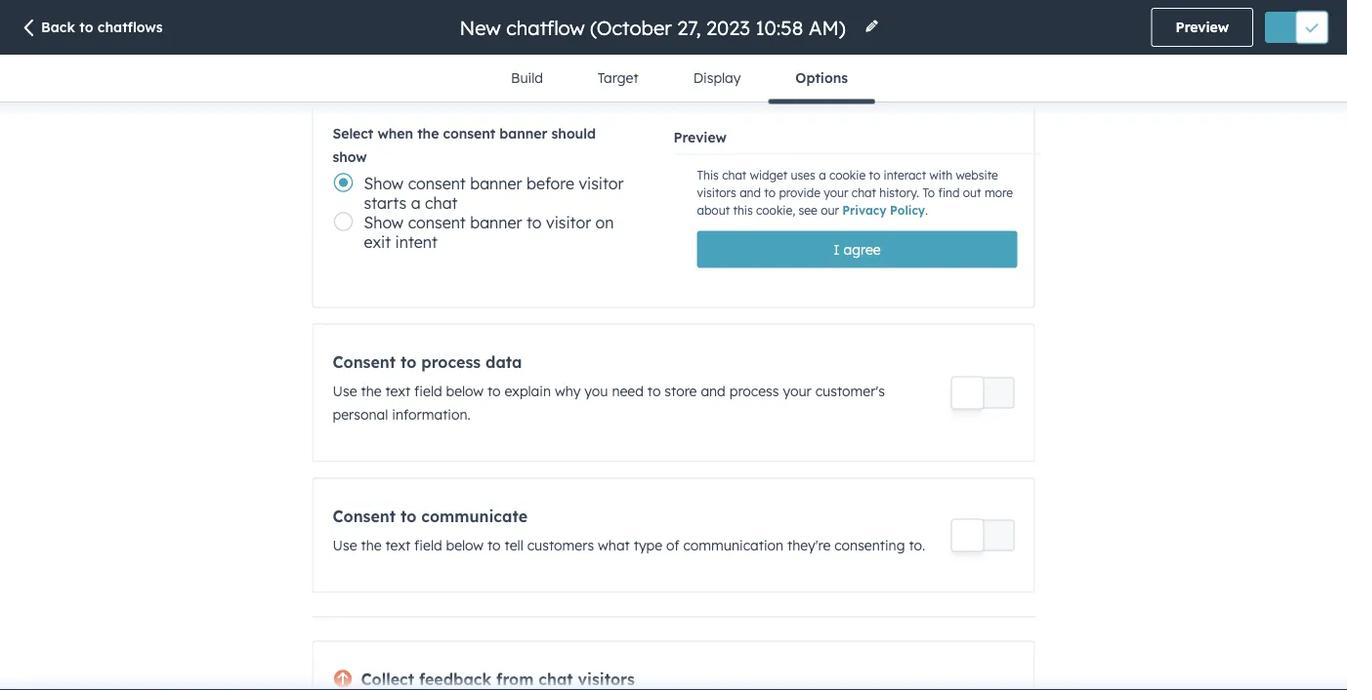 Task type: locate. For each thing, give the bounding box(es) containing it.
visitors
[[697, 185, 736, 200], [578, 670, 635, 689]]

before
[[527, 174, 574, 193]]

process right the store
[[730, 382, 779, 399]]

to
[[79, 19, 93, 36], [869, 168, 880, 183], [764, 185, 776, 200], [527, 213, 542, 233], [401, 352, 417, 372], [487, 382, 501, 399], [648, 382, 661, 399], [401, 506, 417, 526], [487, 537, 501, 554]]

.
[[925, 203, 928, 218]]

1 horizontal spatial preview
[[1176, 19, 1229, 36]]

the inside use the text field below to explain why you need to store and process your customer's personal information.
[[361, 382, 382, 399]]

the right the when
[[417, 125, 439, 142]]

provide
[[779, 185, 821, 200]]

chatflows
[[98, 19, 163, 36]]

1 vertical spatial field
[[414, 537, 442, 554]]

1 show from the top
[[364, 174, 404, 193]]

below up information.
[[446, 382, 484, 399]]

chat
[[722, 168, 747, 183], [852, 185, 876, 200], [425, 193, 458, 213], [539, 670, 573, 689]]

the for communicate
[[361, 537, 382, 554]]

agree
[[844, 241, 881, 258]]

exit
[[364, 233, 391, 252]]

select
[[333, 125, 374, 142]]

field inside use the text field below to explain why you need to store and process your customer's personal information.
[[414, 382, 442, 399]]

find
[[938, 185, 960, 200]]

2 consent from the top
[[333, 506, 396, 526]]

text inside use the text field below to explain why you need to store and process your customer's personal information.
[[385, 382, 410, 399]]

feedback
[[419, 670, 492, 689]]

use for consent to communicate
[[333, 537, 357, 554]]

to
[[923, 185, 935, 200]]

a right uses at the right
[[819, 168, 826, 183]]

text up information.
[[385, 382, 410, 399]]

0 vertical spatial consent
[[443, 125, 496, 142]]

your up our
[[824, 185, 848, 200]]

your inside this chat widget uses a cookie to interact with website visitors and to provide your chat history. to find out more about this cookie, see our
[[824, 185, 848, 200]]

1 field from the top
[[414, 382, 442, 399]]

consent inside show consent banner to visitor on exit intent
[[408, 213, 466, 233]]

chat inside show consent banner before visitor starts a chat
[[425, 193, 458, 213]]

explain
[[505, 382, 551, 399]]

history.
[[880, 185, 919, 200]]

banner up show consent banner to visitor on exit intent
[[470, 174, 522, 193]]

1 vertical spatial consent
[[333, 506, 396, 526]]

1 horizontal spatial visitors
[[697, 185, 736, 200]]

1 vertical spatial visitors
[[578, 670, 635, 689]]

banner inside show consent banner before visitor starts a chat
[[470, 174, 522, 193]]

0 vertical spatial banner
[[500, 125, 548, 142]]

2 show from the top
[[364, 213, 404, 233]]

1 horizontal spatial your
[[824, 185, 848, 200]]

build button
[[484, 55, 570, 102]]

your inside use the text field below to explain why you need to store and process your customer's personal information.
[[783, 382, 812, 399]]

what
[[598, 537, 630, 554]]

policy
[[890, 203, 925, 218]]

text
[[385, 382, 410, 399], [385, 537, 410, 554]]

about
[[697, 203, 730, 218]]

website
[[956, 168, 998, 183]]

1 vertical spatial and
[[701, 382, 726, 399]]

visitor for to
[[546, 213, 591, 233]]

1 vertical spatial a
[[411, 193, 421, 213]]

visitor for before
[[579, 174, 624, 193]]

1 vertical spatial banner
[[470, 174, 522, 193]]

below for communicate
[[446, 537, 484, 554]]

1 text from the top
[[385, 382, 410, 399]]

a right starts
[[411, 193, 421, 213]]

the up personal
[[361, 382, 382, 399]]

and up this
[[740, 185, 761, 200]]

customer's
[[816, 382, 885, 399]]

banner left should
[[500, 125, 548, 142]]

visitor up on
[[579, 174, 624, 193]]

0 vertical spatial text
[[385, 382, 410, 399]]

back to chatflows
[[41, 19, 163, 36]]

banner right intent
[[470, 213, 522, 233]]

your left customer's at right
[[783, 382, 812, 399]]

0 vertical spatial below
[[446, 382, 484, 399]]

1 use from the top
[[333, 382, 357, 399]]

banner
[[500, 125, 548, 142], [470, 174, 522, 193], [470, 213, 522, 233]]

display
[[693, 69, 741, 86]]

cookie
[[829, 168, 866, 183]]

1 consent from the top
[[333, 352, 396, 372]]

1 horizontal spatial and
[[740, 185, 761, 200]]

the down consent to communicate
[[361, 537, 382, 554]]

0 vertical spatial show
[[364, 174, 404, 193]]

show inside show consent banner to visitor on exit intent
[[364, 213, 404, 233]]

process left the data
[[421, 352, 481, 372]]

1 horizontal spatial a
[[819, 168, 826, 183]]

1 vertical spatial use
[[333, 537, 357, 554]]

consent
[[443, 125, 496, 142], [408, 174, 466, 193], [408, 213, 466, 233]]

1 vertical spatial your
[[783, 382, 812, 399]]

0 vertical spatial preview
[[1176, 19, 1229, 36]]

visitors up about at the top of page
[[697, 185, 736, 200]]

visitor inside show consent banner to visitor on exit intent
[[546, 213, 591, 233]]

None field
[[458, 14, 852, 41]]

a inside show consent banner before visitor starts a chat
[[411, 193, 421, 213]]

0 horizontal spatial process
[[421, 352, 481, 372]]

text for process
[[385, 382, 410, 399]]

0 horizontal spatial visitors
[[578, 670, 635, 689]]

1 vertical spatial the
[[361, 382, 382, 399]]

your
[[824, 185, 848, 200], [783, 382, 812, 399]]

text for communicate
[[385, 537, 410, 554]]

target button
[[570, 55, 666, 102]]

0 vertical spatial visitor
[[579, 174, 624, 193]]

2 use from the top
[[333, 537, 357, 554]]

2 vertical spatial banner
[[470, 213, 522, 233]]

1 vertical spatial preview
[[674, 128, 727, 145]]

and
[[740, 185, 761, 200], [701, 382, 726, 399]]

consent to process data
[[333, 352, 522, 372]]

cookie,
[[756, 203, 795, 218]]

field
[[414, 382, 442, 399], [414, 537, 442, 554]]

use
[[333, 382, 357, 399], [333, 537, 357, 554]]

use up personal
[[333, 382, 357, 399]]

options
[[796, 69, 848, 86]]

field up information.
[[414, 382, 442, 399]]

show
[[364, 174, 404, 193], [364, 213, 404, 233]]

select when the consent banner should show
[[333, 125, 596, 166]]

field down consent to communicate
[[414, 537, 442, 554]]

consent right starts
[[408, 213, 466, 233]]

process inside use the text field below to explain why you need to store and process your customer's personal information.
[[730, 382, 779, 399]]

0 vertical spatial a
[[819, 168, 826, 183]]

use the text field below to tell customers what type of communication they're consenting to.
[[333, 537, 925, 554]]

2 below from the top
[[446, 537, 484, 554]]

chat up intent
[[425, 193, 458, 213]]

visitor
[[579, 174, 624, 193], [546, 213, 591, 233]]

the
[[417, 125, 439, 142], [361, 382, 382, 399], [361, 537, 382, 554]]

0 vertical spatial process
[[421, 352, 481, 372]]

visitor inside show consent banner before visitor starts a chat
[[579, 174, 624, 193]]

0 vertical spatial field
[[414, 382, 442, 399]]

show consent banner before visitor starts a chat
[[364, 174, 624, 213]]

interact
[[884, 168, 926, 183]]

banner inside show consent banner to visitor on exit intent
[[470, 213, 522, 233]]

preview
[[1176, 19, 1229, 36], [674, 128, 727, 145]]

personal
[[333, 406, 388, 423]]

to right need
[[648, 382, 661, 399]]

use inside use the text field below to explain why you need to store and process your customer's personal information.
[[333, 382, 357, 399]]

0 horizontal spatial and
[[701, 382, 726, 399]]

chat right from on the bottom left of page
[[539, 670, 573, 689]]

navigation containing build
[[484, 55, 875, 104]]

2 field from the top
[[414, 537, 442, 554]]

consent inside show consent banner before visitor starts a chat
[[408, 174, 466, 193]]

below
[[446, 382, 484, 399], [446, 537, 484, 554]]

0 vertical spatial your
[[824, 185, 848, 200]]

banner inside select when the consent banner should show
[[500, 125, 548, 142]]

0 horizontal spatial your
[[783, 382, 812, 399]]

visitors right from on the bottom left of page
[[578, 670, 635, 689]]

visitor left on
[[546, 213, 591, 233]]

this
[[733, 203, 753, 218]]

1 below from the top
[[446, 382, 484, 399]]

to inside show consent banner to visitor on exit intent
[[527, 213, 542, 233]]

1 vertical spatial below
[[446, 537, 484, 554]]

1 vertical spatial show
[[364, 213, 404, 233]]

1 vertical spatial consent
[[408, 174, 466, 193]]

0 vertical spatial use
[[333, 382, 357, 399]]

show inside show consent banner before visitor starts a chat
[[364, 174, 404, 193]]

to right back
[[79, 19, 93, 36]]

process
[[421, 352, 481, 372], [730, 382, 779, 399]]

0 vertical spatial and
[[740, 185, 761, 200]]

with
[[930, 168, 953, 183]]

2 vertical spatial the
[[361, 537, 382, 554]]

uses
[[791, 168, 816, 183]]

our
[[821, 203, 839, 218]]

consent down select when the consent banner should show at the top left of page
[[408, 174, 466, 193]]

0 horizontal spatial preview
[[674, 128, 727, 145]]

0 horizontal spatial a
[[411, 193, 421, 213]]

and right the store
[[701, 382, 726, 399]]

below down communicate
[[446, 537, 484, 554]]

of
[[666, 537, 680, 554]]

navigation
[[484, 55, 875, 104]]

text down consent to communicate
[[385, 537, 410, 554]]

use the text field below to explain why you need to store and process your customer's personal information.
[[333, 382, 885, 423]]

field for process
[[414, 382, 442, 399]]

to down before
[[527, 213, 542, 233]]

privacy
[[842, 203, 886, 218]]

collect
[[361, 670, 414, 689]]

1 vertical spatial text
[[385, 537, 410, 554]]

consenting
[[835, 537, 905, 554]]

2 text from the top
[[385, 537, 410, 554]]

they're
[[787, 537, 831, 554]]

a
[[819, 168, 826, 183], [411, 193, 421, 213]]

your for provide
[[824, 185, 848, 200]]

data
[[486, 352, 522, 372]]

0 vertical spatial consent
[[333, 352, 396, 372]]

consent
[[333, 352, 396, 372], [333, 506, 396, 526]]

consent for intent
[[408, 213, 466, 233]]

show for exit
[[364, 213, 404, 233]]

1 horizontal spatial process
[[730, 382, 779, 399]]

1 vertical spatial process
[[730, 382, 779, 399]]

1 vertical spatial visitor
[[546, 213, 591, 233]]

0 vertical spatial visitors
[[697, 185, 736, 200]]

to down widget
[[764, 185, 776, 200]]

0 vertical spatial the
[[417, 125, 439, 142]]

use down consent to communicate
[[333, 537, 357, 554]]

2 vertical spatial consent
[[408, 213, 466, 233]]

consent up show consent banner before visitor starts a chat
[[443, 125, 496, 142]]

below inside use the text field below to explain why you need to store and process your customer's personal information.
[[446, 382, 484, 399]]

and inside use the text field below to explain why you need to store and process your customer's personal information.
[[701, 382, 726, 399]]



Task type: describe. For each thing, give the bounding box(es) containing it.
the for process
[[361, 382, 382, 399]]

on
[[596, 213, 614, 233]]

from
[[496, 670, 534, 689]]

consent for consent to process data
[[333, 352, 396, 372]]

i
[[834, 241, 840, 258]]

to left tell in the left of the page
[[487, 537, 501, 554]]

type
[[634, 537, 663, 554]]

preview inside button
[[1176, 19, 1229, 36]]

information.
[[392, 406, 471, 423]]

show
[[333, 148, 367, 166]]

starts
[[364, 193, 407, 213]]

to right cookie
[[869, 168, 880, 183]]

i agree
[[834, 241, 881, 258]]

use for consent to process data
[[333, 382, 357, 399]]

a inside this chat widget uses a cookie to interact with website visitors and to provide your chat history. to find out more about this cookie, see our
[[819, 168, 826, 183]]

show consent banner to visitor on exit intent
[[364, 213, 614, 252]]

need
[[612, 382, 644, 399]]

collect feedback from chat visitors
[[361, 670, 635, 689]]

consent inside select when the consent banner should show
[[443, 125, 496, 142]]

more
[[985, 185, 1013, 200]]

consent to communicate
[[333, 506, 528, 526]]

consent for consent to communicate
[[333, 506, 396, 526]]

preview button
[[1151, 8, 1253, 47]]

when
[[378, 125, 413, 142]]

chat right this
[[722, 168, 747, 183]]

banner for before
[[470, 174, 522, 193]]

show for a
[[364, 174, 404, 193]]

to left communicate
[[401, 506, 417, 526]]

chat up privacy
[[852, 185, 876, 200]]

communication
[[683, 537, 784, 554]]

banner for to
[[470, 213, 522, 233]]

you
[[584, 382, 608, 399]]

store
[[665, 382, 697, 399]]

and inside this chat widget uses a cookie to interact with website visitors and to provide your chat history. to find out more about this cookie, see our
[[740, 185, 761, 200]]

out
[[963, 185, 981, 200]]

to up information.
[[401, 352, 417, 372]]

consent for chat
[[408, 174, 466, 193]]

to.
[[909, 537, 925, 554]]

intent
[[395, 233, 438, 252]]

communicate
[[421, 506, 528, 526]]

field for communicate
[[414, 537, 442, 554]]

build
[[511, 69, 543, 86]]

back to chatflows button
[[20, 18, 163, 39]]

display button
[[666, 55, 768, 102]]

the inside select when the consent banner should show
[[417, 125, 439, 142]]

customers
[[527, 537, 594, 554]]

i agree button
[[697, 231, 1017, 268]]

visitors inside this chat widget uses a cookie to interact with website visitors and to provide your chat history. to find out more about this cookie, see our
[[697, 185, 736, 200]]

your for process
[[783, 382, 812, 399]]

to down the data
[[487, 382, 501, 399]]

should
[[552, 125, 596, 142]]

why
[[555, 382, 581, 399]]

target
[[598, 69, 639, 86]]

to inside 'back to chatflows' button
[[79, 19, 93, 36]]

below for process
[[446, 382, 484, 399]]

see
[[799, 203, 818, 218]]

this
[[697, 168, 719, 183]]

tell
[[505, 537, 523, 554]]

options button
[[768, 55, 875, 104]]

privacy policy .
[[842, 203, 928, 218]]

back
[[41, 19, 75, 36]]

widget
[[750, 168, 788, 183]]

privacy policy link
[[842, 203, 925, 218]]

this chat widget uses a cookie to interact with website visitors and to provide your chat history. to find out more about this cookie, see our
[[697, 168, 1013, 218]]



Task type: vqa. For each thing, say whether or not it's contained in the screenshot.
APPOINTMENT
no



